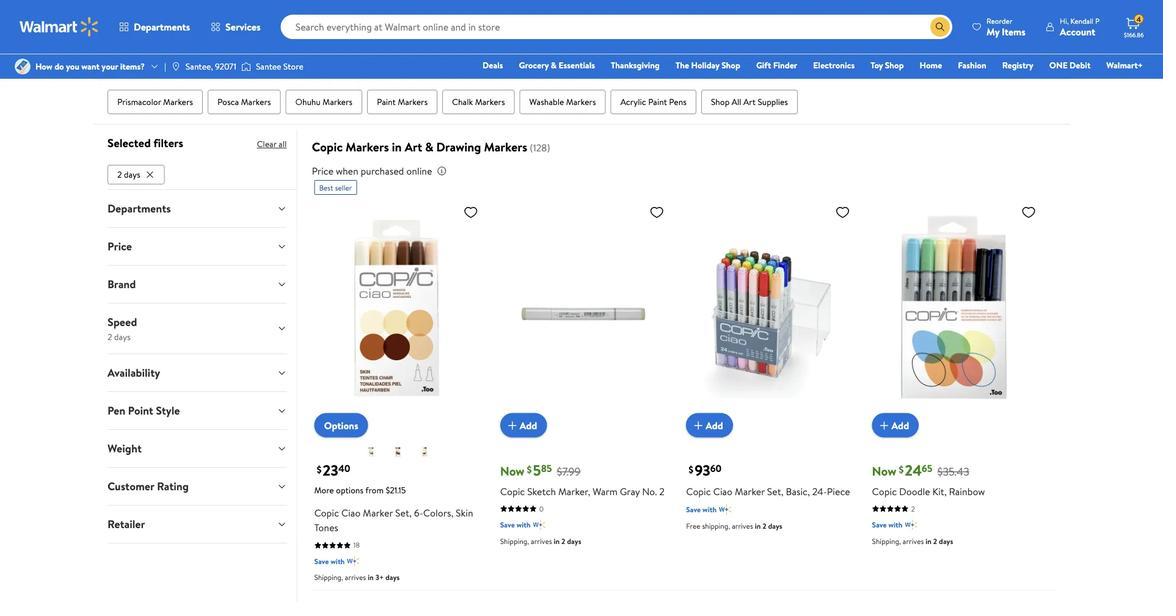 Task type: vqa. For each thing, say whether or not it's contained in the screenshot.
Care associated with Foot Care
no



Task type: locate. For each thing, give the bounding box(es) containing it.
weight
[[108, 441, 142, 456]]

add button up 24 on the bottom of the page
[[872, 414, 919, 438]]

ad disclaimer and feedback for skylinedisplayad image
[[1046, 15, 1056, 24]]

clear up paint markers at the left of the page
[[391, 54, 411, 66]]

add button for 93
[[686, 414, 733, 438]]

by
[[947, 53, 957, 67]]

$ 23 40
[[317, 461, 350, 481]]

1 horizontal spatial add to cart image
[[691, 418, 706, 433]]

deals link
[[477, 59, 509, 72]]

0 vertical spatial price
[[312, 164, 334, 178]]

speed 2 days
[[108, 315, 137, 343]]

1 add button from the left
[[500, 414, 547, 438]]

add to cart image for $7.99
[[505, 418, 520, 433]]

now
[[500, 463, 525, 480], [872, 463, 897, 480]]

save
[[686, 505, 701, 515], [500, 520, 515, 531], [872, 520, 887, 531], [314, 557, 329, 567]]

marker,
[[559, 485, 591, 499]]

electronics link
[[808, 59, 861, 72]]

add button
[[500, 414, 547, 438], [686, 414, 733, 438], [872, 414, 919, 438]]

Search search field
[[281, 15, 953, 39]]

2 horizontal spatial walmart plus image
[[905, 519, 918, 532]]

clear all button down the posca markers link
[[257, 135, 287, 154]]

copic sketch marker, warm gray no. 2 image
[[500, 200, 669, 428]]

markers for ohuhu
[[323, 96, 353, 108]]

2 add button from the left
[[686, 414, 733, 438]]

applied filters section element
[[108, 135, 183, 151]]

1 horizontal spatial art
[[744, 96, 756, 108]]

gray
[[620, 485, 640, 499]]

add to favorites list, copic ciao marker set, basic, 24-piece image
[[836, 205, 850, 220]]

options
[[336, 484, 364, 496]]

with
[[703, 505, 717, 515], [517, 520, 531, 531], [889, 520, 903, 531], [331, 557, 345, 567]]

shipping, arrives in 2 days down walmart plus image
[[500, 536, 582, 547]]

1 horizontal spatial now
[[872, 463, 897, 480]]

customer rating tab
[[98, 468, 297, 505]]

$35.43
[[938, 464, 970, 480]]

1 vertical spatial clear all button
[[257, 135, 287, 154]]

arrives down walmart plus image
[[531, 536, 552, 547]]

2 add from the left
[[706, 419, 723, 432]]

walmart plus image
[[719, 504, 732, 516], [905, 519, 918, 532], [347, 556, 359, 568]]

| inside sort and filter section 'element'
[[962, 53, 964, 67]]

0 horizontal spatial clear all button
[[257, 135, 287, 154]]

1 add from the left
[[520, 419, 537, 432]]

walmart+
[[1107, 59, 1143, 71]]

departments up store
[[134, 20, 190, 34]]

1 vertical spatial departments button
[[98, 190, 297, 227]]

all
[[413, 54, 421, 66], [279, 138, 287, 150]]

copic up tones
[[314, 507, 339, 520]]

copic markers in art & drawing markers (128)
[[312, 138, 550, 156]]

$21.15
[[386, 484, 406, 496]]

add button up 60
[[686, 414, 733, 438]]

prismacolor
[[117, 96, 161, 108]]

more options from $21.15
[[314, 484, 406, 496]]

posca
[[218, 96, 239, 108]]

shipping, down the doodle
[[872, 536, 901, 547]]

walmart plus image
[[533, 519, 546, 532]]

online
[[407, 164, 432, 178]]

now inside now $ 24 65 $35.43 copic doodle kit, rainbow
[[872, 463, 897, 480]]

3 $ from the left
[[689, 463, 694, 476]]

1 horizontal spatial clear all
[[391, 54, 421, 66]]

1 horizontal spatial all
[[413, 54, 421, 66]]

departments button
[[109, 12, 201, 42], [98, 190, 297, 227]]

0 horizontal spatial add button
[[500, 414, 547, 438]]

2 horizontal spatial add to cart image
[[877, 418, 892, 433]]

art right all
[[744, 96, 756, 108]]

3 add button from the left
[[872, 414, 919, 438]]

0 vertical spatial departments
[[134, 20, 190, 34]]

shipping, arrives in 2 days down the doodle
[[872, 536, 954, 547]]

0 horizontal spatial add to cart image
[[505, 418, 520, 433]]

price
[[312, 164, 334, 178], [108, 239, 132, 254]]

hi,
[[1060, 16, 1069, 26]]

1 horizontal spatial shipping, arrives in 2 days
[[872, 536, 954, 547]]

1 shipping, arrives in 2 days from the left
[[500, 536, 582, 547]]

arrives down the doodle
[[903, 536, 924, 547]]

2 $ from the left
[[527, 463, 532, 476]]

$ left 93 on the right bottom of page
[[689, 463, 694, 476]]

1 vertical spatial departments
[[108, 201, 171, 216]]

1 horizontal spatial clear
[[391, 54, 411, 66]]

add for $7.99
[[520, 419, 537, 432]]

0 horizontal spatial  image
[[15, 59, 31, 75]]

save with
[[686, 505, 717, 515], [500, 520, 531, 531], [872, 520, 903, 531], [314, 557, 345, 567]]

1 horizontal spatial &
[[551, 59, 557, 71]]

colors,
[[423, 507, 454, 520]]

18
[[353, 540, 360, 551]]

arrives left 3+
[[345, 573, 366, 583]]

1 vertical spatial price
[[108, 239, 132, 254]]

home link
[[915, 59, 948, 72]]

clear all down the posca markers link
[[257, 138, 287, 150]]

2 down speed
[[108, 331, 112, 343]]

0 vertical spatial clear all button
[[386, 50, 426, 70]]

set,
[[768, 485, 784, 499], [395, 507, 412, 520]]

$ left 24 on the bottom of the page
[[899, 463, 904, 476]]

set, left basic,
[[768, 485, 784, 499]]

in down the sketch
[[554, 536, 560, 547]]

markers right posca
[[241, 96, 271, 108]]

marker down from
[[363, 507, 393, 520]]

0 vertical spatial set,
[[768, 485, 784, 499]]

shop all art supplies link
[[702, 90, 798, 114]]

copic down 93 on the right bottom of page
[[686, 485, 711, 499]]

2 days list item
[[108, 162, 167, 184]]

now left 24 on the bottom of the page
[[872, 463, 897, 480]]

2 right the no.
[[660, 485, 665, 499]]

0 vertical spatial art
[[744, 96, 756, 108]]

shipping, down tones
[[314, 573, 343, 583]]

3 add to cart image from the left
[[877, 418, 892, 433]]

price tab
[[98, 228, 297, 265]]

save with up 'free'
[[686, 505, 717, 515]]

2 shipping, arrives in 2 days from the left
[[872, 536, 954, 547]]

fashion link
[[953, 59, 992, 72]]

0 vertical spatial ciao
[[714, 485, 733, 499]]

shipping, down the sketch
[[500, 536, 529, 547]]

posca markers link
[[208, 90, 281, 114]]

copic left the sketch
[[500, 485, 525, 499]]

rainbow
[[949, 485, 985, 499]]

0 vertical spatial marker
[[735, 485, 765, 499]]

hi, kendall p account
[[1060, 16, 1100, 38]]

1 horizontal spatial marker
[[735, 485, 765, 499]]

markers up copic markers in art & drawing markers (128)
[[398, 96, 428, 108]]

paint markers link
[[367, 90, 438, 114]]

set, inside copic ciao marker set, 6-colors, skin tones
[[395, 507, 412, 520]]

shipping,
[[500, 536, 529, 547], [872, 536, 901, 547], [314, 573, 343, 583]]

supplies
[[758, 96, 788, 108]]

markers for paint
[[398, 96, 428, 108]]

add to cart image
[[505, 418, 520, 433], [691, 418, 706, 433], [877, 418, 892, 433]]

1 vertical spatial marker
[[363, 507, 393, 520]]

options
[[324, 419, 358, 433]]

in-store
[[131, 54, 160, 66]]

$ left 23
[[317, 463, 322, 476]]

add button for $35.43
[[872, 414, 919, 438]]

price for price when purchased online
[[312, 164, 334, 178]]

clear down the posca markers link
[[257, 138, 277, 150]]

$ left 5
[[527, 463, 532, 476]]

| right by
[[962, 53, 964, 67]]

chalk markers link
[[443, 90, 515, 114]]

0 horizontal spatial set,
[[395, 507, 412, 520]]

0 horizontal spatial now
[[500, 463, 525, 480]]

tones
[[314, 521, 338, 535]]

1 vertical spatial clear all
[[257, 138, 287, 150]]

reorder
[[987, 16, 1013, 26]]

now left 5
[[500, 463, 525, 480]]

0 horizontal spatial clear all
[[257, 138, 287, 150]]

all down the posca markers link
[[279, 138, 287, 150]]

 image left santee,
[[171, 62, 181, 72]]

| right store
[[164, 60, 166, 72]]

1 horizontal spatial ciao
[[714, 485, 733, 499]]

in down copic ciao marker set, basic, 24-piece
[[755, 521, 761, 532]]

pen
[[108, 403, 125, 418]]

gift finder
[[757, 59, 798, 71]]

0 horizontal spatial art
[[405, 138, 422, 156]]

shipping, arrives in 3+ days
[[314, 573, 400, 583]]

availability button
[[98, 354, 297, 392]]

add for $35.43
[[892, 419, 910, 432]]

your
[[102, 60, 118, 72]]

markers for posca
[[241, 96, 271, 108]]

 image
[[241, 61, 251, 73]]

walmart plus image up shipping,
[[719, 504, 732, 516]]

grocery & essentials
[[519, 59, 595, 71]]

1 vertical spatial clear
[[257, 138, 277, 150]]

& up 'online'
[[425, 138, 434, 156]]

$ 93 60
[[689, 461, 722, 481]]

essentials
[[559, 59, 595, 71]]

days down speed
[[114, 331, 131, 343]]

sort and filter section element
[[93, 40, 1071, 80]]

clear all up paint markers at the left of the page
[[391, 54, 421, 66]]

services
[[226, 20, 261, 34]]

markers right prismacolor
[[163, 96, 193, 108]]

1 vertical spatial set,
[[395, 507, 412, 520]]

walmart plus image down the 18
[[347, 556, 359, 568]]

free
[[686, 521, 701, 532]]

0 vertical spatial walmart plus image
[[719, 504, 732, 516]]

days down selected
[[124, 169, 140, 180]]

washable
[[530, 96, 564, 108]]

copic ciao marker set, basic, 24-piece image
[[686, 200, 855, 428]]

2 down copic ciao marker set, basic, 24-piece
[[763, 521, 767, 532]]

1 vertical spatial all
[[279, 138, 287, 150]]

2 inside now $ 5 85 $7.99 copic sketch marker, warm gray no. 2
[[660, 485, 665, 499]]

now inside now $ 5 85 $7.99 copic sketch marker, warm gray no. 2
[[500, 463, 525, 480]]

65
[[922, 462, 933, 476]]

1 horizontal spatial shipping,
[[500, 536, 529, 547]]

copic for basic,
[[686, 485, 711, 499]]

6-
[[414, 507, 423, 520]]

departments button up price tab
[[98, 190, 297, 227]]

add button up 5
[[500, 414, 547, 438]]

1 horizontal spatial paint
[[649, 96, 667, 108]]

85
[[541, 462, 552, 476]]

weight tab
[[98, 430, 297, 467]]

days down copic ciao marker set, basic, 24-piece
[[769, 521, 783, 532]]

|
[[962, 53, 964, 67], [164, 60, 166, 72]]

1 $ from the left
[[317, 463, 322, 476]]

marker up free shipping, arrives in 2 days
[[735, 485, 765, 499]]

3 add from the left
[[892, 419, 910, 432]]

want
[[81, 60, 100, 72]]

grocery
[[519, 59, 549, 71]]

0 vertical spatial departments button
[[109, 12, 201, 42]]

copic inside copic ciao marker set, 6-colors, skin tones
[[314, 507, 339, 520]]

0 horizontal spatial marker
[[363, 507, 393, 520]]

1 horizontal spatial clear all button
[[386, 50, 426, 70]]

save with down the doodle
[[872, 520, 903, 531]]

1 horizontal spatial add
[[706, 419, 723, 432]]

 image left how
[[15, 59, 31, 75]]

price up brand
[[108, 239, 132, 254]]

& right grocery
[[551, 59, 557, 71]]

all up paint markers at the left of the page
[[413, 54, 421, 66]]

santee,
[[186, 60, 213, 72]]

markers up the price when purchased online
[[346, 138, 389, 156]]

2 add to cart image from the left
[[691, 418, 706, 433]]

0 vertical spatial clear
[[391, 54, 411, 66]]

ciao inside copic ciao marker set, 6-colors, skin tones
[[342, 507, 361, 520]]

1 vertical spatial walmart plus image
[[905, 519, 918, 532]]

add up 24 on the bottom of the page
[[892, 419, 910, 432]]

0 vertical spatial all
[[413, 54, 421, 66]]

2 now from the left
[[872, 463, 897, 480]]

shop right toy
[[885, 59, 904, 71]]

price inside "dropdown button"
[[108, 239, 132, 254]]

markers
[[163, 96, 193, 108], [241, 96, 271, 108], [323, 96, 353, 108], [398, 96, 428, 108], [475, 96, 505, 108], [566, 96, 596, 108], [346, 138, 389, 156], [484, 138, 528, 156]]

debit
[[1070, 59, 1091, 71]]

brand tab
[[98, 266, 297, 303]]

2 down selected
[[117, 169, 122, 180]]

departments tab
[[98, 190, 297, 227]]

ciao down options on the left
[[342, 507, 361, 520]]

marker for 6-
[[363, 507, 393, 520]]

add up 5
[[520, 419, 537, 432]]

copic inside now $ 5 85 $7.99 copic sketch marker, warm gray no. 2
[[500, 485, 525, 499]]

1 horizontal spatial  image
[[171, 62, 181, 72]]

2 horizontal spatial shipping,
[[872, 536, 901, 547]]

2 horizontal spatial add
[[892, 419, 910, 432]]

markers right the chalk
[[475, 96, 505, 108]]

markers left (128)
[[484, 138, 528, 156]]

doodle
[[900, 485, 931, 499]]

in up 'purchased'
[[392, 138, 402, 156]]

markers right washable
[[566, 96, 596, 108]]

departments button up store
[[109, 12, 201, 42]]

markers right "ohuhu"
[[323, 96, 353, 108]]

0 horizontal spatial shipping, arrives in 2 days
[[500, 536, 582, 547]]

1 horizontal spatial price
[[312, 164, 334, 178]]

1 vertical spatial ciao
[[342, 507, 361, 520]]

copic up when
[[312, 138, 343, 156]]

art up 'online'
[[405, 138, 422, 156]]

arrives right shipping,
[[732, 521, 753, 532]]

2 horizontal spatial add button
[[872, 414, 919, 438]]

speed tab
[[98, 304, 297, 354]]

$
[[317, 463, 322, 476], [527, 463, 532, 476], [689, 463, 694, 476], [899, 463, 904, 476]]

clear all button up paint markers at the left of the page
[[386, 50, 426, 70]]

1 add to cart image from the left
[[505, 418, 520, 433]]

0 horizontal spatial add
[[520, 419, 537, 432]]

shipping, arrives in 2 days for 5
[[500, 536, 582, 547]]

1 vertical spatial art
[[405, 138, 422, 156]]

0
[[540, 504, 544, 514]]

0 horizontal spatial all
[[279, 138, 287, 150]]

4 $ from the left
[[899, 463, 904, 476]]

0 horizontal spatial &
[[425, 138, 434, 156]]

purchased
[[361, 164, 404, 178]]

1 horizontal spatial add button
[[686, 414, 733, 438]]

copic ciao marker set, basic, 24-piece
[[686, 485, 851, 499]]

shipping, for 5
[[500, 536, 529, 547]]

selected
[[108, 135, 151, 151]]

1 horizontal spatial set,
[[768, 485, 784, 499]]

ciao
[[714, 485, 733, 499], [342, 507, 361, 520]]

copic doodle kit, rainbow image
[[872, 200, 1041, 428]]

0 horizontal spatial ciao
[[342, 507, 361, 520]]

add up 60
[[706, 419, 723, 432]]

0 vertical spatial clear all
[[391, 54, 421, 66]]

0 horizontal spatial paint
[[377, 96, 396, 108]]

0 horizontal spatial price
[[108, 239, 132, 254]]

0 horizontal spatial clear
[[257, 138, 277, 150]]

clear all inside sort and filter section 'element'
[[391, 54, 421, 66]]

departments down "2 days" button
[[108, 201, 171, 216]]

price up best
[[312, 164, 334, 178]]

$ inside now $ 5 85 $7.99 copic sketch marker, warm gray no. 2
[[527, 463, 532, 476]]

walmart plus image down the doodle
[[905, 519, 918, 532]]

1 horizontal spatial walmart plus image
[[719, 504, 732, 516]]

1 horizontal spatial |
[[962, 53, 964, 67]]

shop left all
[[711, 96, 730, 108]]

 image
[[15, 59, 31, 75], [171, 62, 181, 72]]

(128)
[[530, 141, 550, 155]]

ciao down 60
[[714, 485, 733, 499]]

marker inside copic ciao marker set, 6-colors, skin tones
[[363, 507, 393, 520]]

copic left the doodle
[[872, 485, 897, 499]]

1 now from the left
[[500, 463, 525, 480]]

set, left 6-
[[395, 507, 412, 520]]

thanksgiving
[[611, 59, 660, 71]]

0 horizontal spatial walmart plus image
[[347, 556, 359, 568]]



Task type: describe. For each thing, give the bounding box(es) containing it.
add to favorites list, copic ciao marker set, 6-colors, skin tones image
[[464, 205, 478, 220]]

days down marker,
[[567, 536, 582, 547]]

add to favorites list, copic sketch marker, warm gray no. 2 image
[[650, 205, 664, 220]]

availability
[[108, 365, 160, 381]]

reorder my items
[[987, 16, 1026, 38]]

$ inside $ 93 60
[[689, 463, 694, 476]]

home
[[920, 59, 943, 71]]

washable markers link
[[520, 90, 606, 114]]

days inside button
[[124, 169, 140, 180]]

one debit
[[1050, 59, 1091, 71]]

all
[[732, 96, 742, 108]]

filters
[[154, 135, 183, 151]]

free shipping, arrives in 2 days
[[686, 521, 783, 532]]

seller
[[335, 182, 352, 193]]

$ inside now $ 24 65 $35.43 copic doodle kit, rainbow
[[899, 463, 904, 476]]

you
[[66, 60, 79, 72]]

copic for 6-
[[314, 507, 339, 520]]

toy
[[871, 59, 883, 71]]

0 vertical spatial &
[[551, 59, 557, 71]]

price when purchased online
[[312, 164, 432, 178]]

4
[[1137, 14, 1142, 24]]

now for 24
[[872, 463, 897, 480]]

add to cart image for $35.43
[[877, 418, 892, 433]]

walmart+ link
[[1102, 59, 1149, 72]]

best seller
[[319, 182, 352, 193]]

markers for prismacolor
[[163, 96, 193, 108]]

ohuhu markers link
[[286, 90, 362, 114]]

markers for copic
[[346, 138, 389, 156]]

deals
[[483, 59, 503, 71]]

grocery & essentials link
[[514, 59, 601, 72]]

availability tab
[[98, 354, 297, 392]]

days right 3+
[[386, 573, 400, 583]]

add to favorites list, copic doodle kit, rainbow image
[[1022, 205, 1037, 220]]

with left walmart plus image
[[517, 520, 531, 531]]

 image for santee, 92071
[[171, 62, 181, 72]]

92071
[[215, 60, 236, 72]]

2 down marker,
[[562, 536, 566, 547]]

Walmart Site-Wide search field
[[281, 15, 953, 39]]

brand button
[[98, 266, 297, 303]]

markers for chalk
[[475, 96, 505, 108]]

markers for washable
[[566, 96, 596, 108]]

with up shipping,
[[703, 505, 717, 515]]

save with left walmart plus image
[[500, 520, 531, 531]]

ciao for copic ciao marker set, basic, 24-piece
[[714, 485, 733, 499]]

add to cart image for 93
[[691, 418, 706, 433]]

chalk markers
[[452, 96, 505, 108]]

now $ 5 85 $7.99 copic sketch marker, warm gray no. 2
[[500, 461, 665, 499]]

ohuhu
[[295, 96, 321, 108]]

customer rating
[[108, 479, 189, 494]]

shipping,
[[702, 521, 731, 532]]

piece
[[827, 485, 851, 499]]

paint markers
[[377, 96, 428, 108]]

add for 93
[[706, 419, 723, 432]]

when
[[336, 164, 359, 178]]

set, for 6-
[[395, 507, 412, 520]]

warm
[[593, 485, 618, 499]]

2 inside button
[[117, 169, 122, 180]]

ohuhu markers
[[295, 96, 353, 108]]

search icon image
[[936, 22, 945, 32]]

sponsored
[[1010, 14, 1044, 25]]

retailer button
[[98, 506, 297, 543]]

the holiday shop
[[676, 59, 741, 71]]

sort by |
[[926, 53, 964, 67]]

point
[[128, 403, 153, 418]]

prismacolor markers link
[[108, 90, 203, 114]]

 image for how do you want your items?
[[15, 59, 31, 75]]

how
[[35, 60, 52, 72]]

24-
[[813, 485, 827, 499]]

options link
[[314, 414, 368, 438]]

copic ciao marker set, 6-colors, skin tones
[[314, 507, 473, 535]]

art inside shop all art supplies link
[[744, 96, 756, 108]]

my
[[987, 25, 1000, 38]]

kit,
[[933, 485, 947, 499]]

one debit link
[[1044, 59, 1097, 72]]

2 inside speed 2 days
[[108, 331, 112, 343]]

customer rating button
[[98, 468, 297, 505]]

clear all button inside sort and filter section 'element'
[[386, 50, 426, 70]]

brand
[[108, 277, 136, 292]]

days down kit,
[[939, 536, 954, 547]]

santee, 92071
[[186, 60, 236, 72]]

pen point style button
[[98, 392, 297, 429]]

copic ciao marker set, 6-colors, skin tones image
[[314, 200, 483, 428]]

0 horizontal spatial shipping,
[[314, 573, 343, 583]]

all inside sort and filter section 'element'
[[413, 54, 421, 66]]

2 down kit,
[[934, 536, 938, 547]]

shipping, arrives in 2 days for 24
[[872, 536, 954, 547]]

$7.99
[[557, 464, 581, 480]]

brights image
[[364, 445, 379, 459]]

0 horizontal spatial |
[[164, 60, 166, 72]]

store
[[141, 54, 160, 66]]

toy shop link
[[866, 59, 910, 72]]

ciao for copic ciao marker set, 6-colors, skin tones
[[342, 507, 361, 520]]

shipping, for 24
[[872, 536, 901, 547]]

in down the doodle
[[926, 536, 932, 547]]

walmart image
[[20, 17, 99, 37]]

pens
[[669, 96, 687, 108]]

copic inside now $ 24 65 $35.43 copic doodle kit, rainbow
[[872, 485, 897, 499]]

primary image
[[391, 445, 406, 459]]

save with up shipping, arrives in 3+ days
[[314, 557, 345, 567]]

retailer
[[108, 517, 145, 532]]

items?
[[120, 60, 145, 72]]

departments inside tab
[[108, 201, 171, 216]]

basic,
[[786, 485, 810, 499]]

registry
[[1003, 59, 1034, 71]]

registry link
[[997, 59, 1039, 72]]

selected filters
[[108, 135, 183, 151]]

93
[[695, 461, 711, 481]]

store
[[283, 60, 304, 72]]

now for 5
[[500, 463, 525, 480]]

sketch
[[528, 485, 556, 499]]

2 vertical spatial walmart plus image
[[347, 556, 359, 568]]

the holiday shop link
[[670, 59, 746, 72]]

from
[[366, 484, 384, 496]]

marker for basic,
[[735, 485, 765, 499]]

in left 3+
[[368, 573, 374, 583]]

shop right holiday
[[722, 59, 741, 71]]

days inside speed 2 days
[[114, 331, 131, 343]]

santee store
[[256, 60, 304, 72]]

2 down the doodle
[[912, 504, 916, 514]]

price for price
[[108, 239, 132, 254]]

retailer tab
[[98, 506, 297, 543]]

2 paint from the left
[[649, 96, 667, 108]]

$ inside $ 23 40
[[317, 463, 322, 476]]

prismacolor markers
[[117, 96, 193, 108]]

sort
[[926, 53, 945, 67]]

drawing
[[437, 138, 481, 156]]

rating
[[157, 479, 189, 494]]

24
[[905, 461, 922, 481]]

add button for $7.99
[[500, 414, 547, 438]]

weight button
[[98, 430, 297, 467]]

thanksgiving link
[[606, 59, 666, 72]]

with up shipping, arrives in 3+ days
[[331, 557, 345, 567]]

chalk
[[452, 96, 473, 108]]

1 paint from the left
[[377, 96, 396, 108]]

copic for &
[[312, 138, 343, 156]]

p
[[1096, 16, 1100, 26]]

skin
[[456, 507, 473, 520]]

skin image
[[418, 445, 432, 459]]

set, for basic,
[[768, 485, 784, 499]]

pen point style tab
[[98, 392, 297, 429]]

1 vertical spatial &
[[425, 138, 434, 156]]

legal information image
[[437, 166, 447, 176]]

with down the doodle
[[889, 520, 903, 531]]

more
[[314, 484, 334, 496]]

clear inside sort and filter section 'element'
[[391, 54, 411, 66]]

2 days
[[117, 169, 140, 180]]



